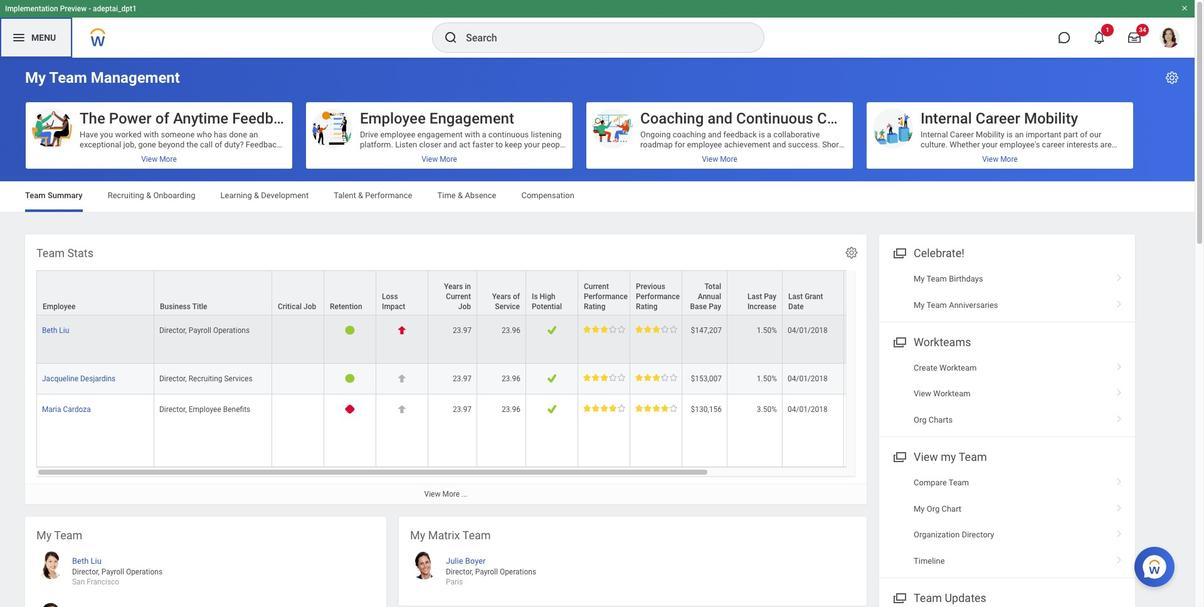 Task type: locate. For each thing, give the bounding box(es) containing it.
list containing my team birthdays
[[879, 266, 1135, 318]]

beth liu inside 'row'
[[42, 326, 69, 335]]

0 vertical spatial meets expectations - performance in line with a solid team contributor. image
[[583, 326, 626, 333]]

learning
[[221, 191, 252, 200]]

justify image
[[11, 30, 26, 45]]

0 horizontal spatial current
[[446, 292, 471, 301]]

service
[[495, 302, 520, 311]]

04/01/2018 for $130,156
[[788, 406, 828, 414]]

0 horizontal spatial job
[[304, 302, 316, 311]]

coaching
[[640, 110, 704, 127]]

chevron right image for my team birthdays
[[1112, 270, 1128, 282]]

2 meets expectations - performance in line with a solid team contributor. image from the top
[[583, 374, 626, 382]]

1 horizontal spatial payroll
[[189, 326, 211, 335]]

& right time
[[458, 191, 463, 200]]

0 vertical spatial current
[[584, 282, 609, 291]]

1 vertical spatial the worker has been assessed as having high potential. image
[[547, 374, 557, 383]]

employee button
[[37, 271, 154, 315]]

0 vertical spatial beth
[[42, 326, 57, 335]]

23.97 down years in current job
[[453, 326, 472, 335]]

payroll for julie boyer
[[475, 567, 498, 576]]

1 vertical spatial beth liu link
[[72, 554, 102, 566]]

chevron right image inside my org chart link
[[1112, 500, 1128, 512]]

cell
[[272, 316, 324, 364], [844, 316, 893, 364], [272, 364, 324, 395], [844, 364, 893, 395], [272, 395, 324, 467], [844, 395, 893, 467]]

loss
[[382, 292, 398, 301]]

my team
[[36, 529, 82, 542]]

performance down previous
[[636, 292, 680, 301]]

meets expectations - performance in line with a solid team contributor. image
[[583, 326, 626, 333], [583, 374, 626, 382]]

2 horizontal spatial payroll
[[475, 567, 498, 576]]

pay inside total annual base pay
[[709, 302, 721, 311]]

row containing maria cardoza
[[36, 395, 1011, 467]]

3 & from the left
[[358, 191, 363, 200]]

4 row from the top
[[36, 395, 1011, 467]]

0 vertical spatial employee
[[360, 110, 426, 127]]

team down my team birthdays
[[927, 300, 947, 310]]

row containing jacqueline desjardins
[[36, 364, 1011, 395]]

3 the worker has been assessed as having high potential. image from the top
[[547, 405, 557, 414]]

recruiting left onboarding
[[108, 191, 144, 200]]

view inside 'team stats' 'element'
[[424, 490, 441, 499]]

0 vertical spatial 23.97
[[453, 326, 472, 335]]

2 rating from the left
[[636, 302, 658, 311]]

menu
[[31, 32, 56, 42]]

recruiting inside 'row'
[[189, 375, 222, 384]]

main content
[[0, 58, 1195, 607]]

chevron right image inside the my team anniversaries link
[[1112, 296, 1128, 308]]

23.97 right the loss of this employee would be moderate or significant to the organization. icon
[[453, 406, 472, 414]]

years of service button
[[477, 271, 526, 315]]

grant
[[805, 292, 823, 301]]

1 vertical spatial meets expectations - performance in line with a solid team contributor. image
[[583, 374, 626, 382]]

payroll down boyer
[[475, 567, 498, 576]]

3 23.97 from the top
[[453, 406, 472, 414]]

1 horizontal spatial last
[[789, 292, 803, 301]]

loss impact
[[382, 292, 405, 311]]

1 horizontal spatial recruiting
[[189, 375, 222, 384]]

workteam down workteams at the bottom right of the page
[[940, 363, 977, 373]]

2 horizontal spatial operations
[[500, 567, 536, 576]]

rating down previous
[[636, 302, 658, 311]]

menu group image
[[891, 244, 908, 261], [891, 333, 908, 350], [891, 448, 908, 465], [891, 589, 908, 606]]

2 chevron right image from the top
[[1112, 296, 1128, 308]]

the worker has been assessed as having high potential. image for $153,007
[[547, 374, 557, 383]]

0 vertical spatial 04/01/2018
[[788, 326, 828, 335]]

1 chevron right image from the top
[[1112, 411, 1128, 423]]

2 23.97 from the top
[[453, 375, 472, 384]]

1 23.97 from the top
[[453, 326, 472, 335]]

retention button
[[324, 271, 376, 315]]

team down timeline
[[914, 592, 942, 605]]

menu button
[[0, 18, 72, 58]]

1 vertical spatial current
[[446, 292, 471, 301]]

engagement
[[430, 110, 514, 127]]

payroll down title
[[189, 326, 211, 335]]

1 chevron right image from the top
[[1112, 270, 1128, 282]]

is
[[532, 292, 538, 301]]

1 vertical spatial 23.96
[[502, 375, 521, 384]]

& right learning
[[254, 191, 259, 200]]

maria cardoza
[[42, 406, 91, 414]]

last for last pay increase
[[748, 292, 762, 301]]

row
[[36, 270, 1011, 316], [36, 316, 1011, 364], [36, 364, 1011, 395], [36, 395, 1011, 467]]

1 horizontal spatial pay
[[764, 292, 777, 301]]

1 horizontal spatial employee
[[189, 406, 221, 414]]

3 04/01/2018 from the top
[[788, 406, 828, 414]]

1.50% up the 3.50%
[[757, 375, 777, 384]]

current performance rating
[[584, 282, 628, 311]]

performance left previous performance rating popup button at the right
[[584, 292, 628, 301]]

employee inside employee engagement button
[[360, 110, 426, 127]]

beth liu up jacqueline at the bottom left of the page
[[42, 326, 69, 335]]

list for celebrate!
[[879, 266, 1135, 318]]

team stats element
[[25, 235, 1011, 504]]

2 horizontal spatial employee
[[360, 110, 426, 127]]

is high potential column header
[[526, 270, 578, 316]]

1 rating from the left
[[584, 302, 606, 311]]

time
[[438, 191, 456, 200]]

the worker has been assessed as having high potential. image
[[547, 326, 557, 335], [547, 374, 557, 383], [547, 405, 557, 414]]

1 1.50% from the top
[[757, 326, 777, 335]]

1 horizontal spatial years
[[492, 292, 511, 301]]

org
[[914, 415, 927, 425], [927, 504, 940, 514]]

search image
[[444, 30, 459, 45]]

time & absence
[[438, 191, 496, 200]]

2 list from the top
[[879, 355, 1135, 433]]

$153,007
[[691, 375, 722, 384]]

last up increase
[[748, 292, 762, 301]]

years inside years in current job
[[444, 282, 463, 291]]

1 vertical spatial years
[[492, 292, 511, 301]]

0 horizontal spatial pay
[[709, 302, 721, 311]]

2 horizontal spatial performance
[[636, 292, 680, 301]]

workteam down create workteam
[[934, 389, 971, 399]]

tab list inside main content
[[13, 182, 1182, 212]]

1 vertical spatial of
[[513, 292, 520, 301]]

view more ...
[[424, 490, 468, 499]]

performance inside popup button
[[584, 292, 628, 301]]

operations inside 'team stats' 'element'
[[213, 326, 250, 335]]

cardoza
[[63, 406, 91, 414]]

job right critical
[[304, 302, 316, 311]]

the loss of this employee would be catastrophic or critical to the organization. image
[[397, 326, 407, 335]]

maria
[[42, 406, 61, 414]]

1 horizontal spatial rating
[[636, 302, 658, 311]]

4 chevron right image from the top
[[1112, 385, 1128, 397]]

0 horizontal spatial payroll
[[101, 567, 124, 576]]

1 vertical spatial org
[[927, 504, 940, 514]]

menu group image for team updates
[[891, 589, 908, 606]]

chevron right image for view my team
[[1112, 526, 1128, 538]]

operations for beth liu
[[126, 567, 163, 576]]

employee inside employee popup button
[[43, 302, 76, 311]]

beth liu link up san at left bottom
[[72, 554, 102, 566]]

0 horizontal spatial beth
[[42, 326, 57, 335]]

view left 'more'
[[424, 490, 441, 499]]

chevron right image inside "organization directory" link
[[1112, 526, 1128, 538]]

...
[[462, 490, 468, 499]]

job down in
[[458, 302, 471, 311]]

1.50%
[[757, 326, 777, 335], [757, 375, 777, 384]]

beth up jacqueline at the bottom left of the page
[[42, 326, 57, 335]]

services
[[224, 375, 253, 384]]

employee for employee
[[43, 302, 76, 311]]

performance right talent
[[365, 191, 412, 200]]

beth liu inside list item
[[72, 556, 102, 566]]

my for my matrix team
[[410, 529, 425, 542]]

performance inside popup button
[[636, 292, 680, 301]]

1 vertical spatial 04/01/2018
[[788, 375, 828, 384]]

1 horizontal spatial of
[[513, 292, 520, 301]]

performance for previous
[[636, 292, 680, 301]]

the worker has been assessed as having high potential. image for $130,156
[[547, 405, 557, 414]]

0 vertical spatial the worker has been assessed as having high potential. image
[[547, 326, 557, 335]]

rating right is high potential column header at the left of page
[[584, 302, 606, 311]]

last up date
[[789, 292, 803, 301]]

0 horizontal spatial last
[[748, 292, 762, 301]]

2 job from the left
[[458, 302, 471, 311]]

org left "charts"
[[914, 415, 927, 425]]

total annual base pay button
[[683, 271, 727, 315]]

last for last grant date
[[789, 292, 803, 301]]

beth liu up san at left bottom
[[72, 556, 102, 566]]

1 meets expectations - performance in line with a solid team contributor. image from the top
[[583, 326, 626, 333]]

0 horizontal spatial beth liu
[[42, 326, 69, 335]]

1 horizontal spatial beth
[[72, 556, 89, 566]]

liu for leftmost beth liu link
[[59, 326, 69, 335]]

director, for director, recruiting services
[[159, 375, 187, 384]]

director, down business
[[159, 326, 187, 335]]

3 chevron right image from the top
[[1112, 359, 1128, 371]]

3 menu group image from the top
[[891, 448, 908, 465]]

charts
[[929, 415, 953, 425]]

0 horizontal spatial employee
[[43, 302, 76, 311]]

director, inside director, payroll operations paris
[[446, 567, 473, 576]]

current performance rating button
[[578, 271, 630, 315]]

0 vertical spatial beth liu
[[42, 326, 69, 335]]

2 04/01/2018 from the top
[[788, 375, 828, 384]]

0 vertical spatial workteam
[[940, 363, 977, 373]]

current performance rating column header
[[578, 270, 630, 316]]

director, down the director, recruiting services
[[159, 406, 187, 414]]

1 vertical spatial beth
[[72, 556, 89, 566]]

employee column header
[[36, 270, 154, 316]]

04/01/2018
[[788, 326, 828, 335], [788, 375, 828, 384], [788, 406, 828, 414]]

workteam for view workteam
[[934, 389, 971, 399]]

0 vertical spatial recruiting
[[108, 191, 144, 200]]

0 vertical spatial pay
[[764, 292, 777, 301]]

2 1.50% from the top
[[757, 375, 777, 384]]

org charts link
[[879, 407, 1135, 433]]

0 vertical spatial of
[[155, 110, 169, 127]]

meets expectations - performance in line with a solid team contributor. image up exceeds expectations - performance is excellent and generally surpassed expectations and required little to no supervision. image
[[583, 374, 626, 382]]

rating inside "current performance rating"
[[584, 302, 606, 311]]

org left chart
[[927, 504, 940, 514]]

& for recruiting
[[146, 191, 151, 200]]

3 row from the top
[[36, 364, 1011, 395]]

0 vertical spatial 1.50%
[[757, 326, 777, 335]]

2 chevron right image from the top
[[1112, 474, 1128, 486]]

6 chevron right image from the top
[[1112, 552, 1128, 564]]

birthdays
[[949, 274, 983, 284]]

current right is high potential column header at the left of page
[[584, 282, 609, 291]]

list containing compare team
[[879, 470, 1135, 574]]

rating
[[584, 302, 606, 311], [636, 302, 658, 311]]

francisco
[[87, 578, 119, 586]]

1 23.96 from the top
[[502, 326, 521, 335]]

0 vertical spatial view
[[914, 389, 932, 399]]

previous performance rating
[[636, 282, 680, 311]]

23.97 for director, payroll operations
[[453, 326, 472, 335]]

view left my
[[914, 451, 938, 464]]

desjardins
[[80, 375, 116, 384]]

my for my team anniversaries
[[914, 300, 925, 310]]

5 chevron right image from the top
[[1112, 500, 1128, 512]]

years inside 'years of service'
[[492, 292, 511, 301]]

1 vertical spatial liu
[[91, 556, 102, 566]]

total annual base pay column header
[[683, 270, 728, 316]]

2 menu group image from the top
[[891, 333, 908, 350]]

workteams
[[914, 336, 971, 349]]

tab list
[[13, 182, 1182, 212]]

23.97 right the loss of this employee would be moderate or significant to the organization. image
[[453, 375, 472, 384]]

job inside popup button
[[304, 302, 316, 311]]

0 horizontal spatial liu
[[59, 326, 69, 335]]

0 horizontal spatial recruiting
[[108, 191, 144, 200]]

meets expectations - performance in line with a solid team contributor. image down "current performance rating"
[[583, 326, 626, 333]]

2 last from the left
[[789, 292, 803, 301]]

jacqueline desjardins link
[[42, 372, 116, 384]]

operations inside director, payroll operations san francisco
[[126, 567, 163, 576]]

1 the worker has been assessed as having high potential. image from the top
[[547, 326, 557, 335]]

2 vertical spatial chevron right image
[[1112, 526, 1128, 538]]

1 vertical spatial employee
[[43, 302, 76, 311]]

org charts
[[914, 415, 953, 425]]

years left in
[[444, 282, 463, 291]]

1 horizontal spatial performance
[[584, 292, 628, 301]]

2 vertical spatial list
[[879, 470, 1135, 574]]

the worker has been assessed as having high potential. image for $147,207
[[547, 326, 557, 335]]

1 horizontal spatial current
[[584, 282, 609, 291]]

chevron right image
[[1112, 270, 1128, 282], [1112, 296, 1128, 308], [1112, 359, 1128, 371], [1112, 385, 1128, 397], [1112, 500, 1128, 512], [1112, 552, 1128, 564]]

pay down the annual
[[709, 302, 721, 311]]

$147,207
[[691, 326, 722, 335]]

last grant date
[[789, 292, 823, 311]]

beth liu for beth liu link inside list item
[[72, 556, 102, 566]]

critical job column header
[[272, 270, 324, 316]]

chevron right image for workteams
[[1112, 411, 1128, 423]]

1 vertical spatial pay
[[709, 302, 721, 311]]

list containing create workteam
[[879, 355, 1135, 433]]

1 menu group image from the top
[[891, 244, 908, 261]]

years up service
[[492, 292, 511, 301]]

0 vertical spatial list
[[879, 266, 1135, 318]]

pay up increase
[[764, 292, 777, 301]]

1 & from the left
[[146, 191, 151, 200]]

1 vertical spatial list
[[879, 355, 1135, 433]]

this worker has low retention risk. image
[[345, 374, 355, 383]]

date
[[789, 302, 804, 311]]

4 menu group image from the top
[[891, 589, 908, 606]]

& right talent
[[358, 191, 363, 200]]

rating for previous performance rating
[[636, 302, 658, 311]]

chart
[[942, 504, 962, 514]]

last inside last grant date
[[789, 292, 803, 301]]

last pay increase column header
[[728, 270, 783, 316]]

julie
[[446, 556, 463, 566]]

continuous
[[737, 110, 814, 127]]

career
[[976, 110, 1021, 127]]

increase
[[748, 302, 777, 311]]

& left onboarding
[[146, 191, 151, 200]]

profile logan mcneil image
[[1160, 28, 1180, 50]]

liu up jacqueline at the bottom left of the page
[[59, 326, 69, 335]]

chevron right image for timeline
[[1112, 552, 1128, 564]]

beth inside 'row'
[[42, 326, 57, 335]]

menu group image left workteams at the bottom right of the page
[[891, 333, 908, 350]]

of
[[155, 110, 169, 127], [513, 292, 520, 301]]

0 vertical spatial org
[[914, 415, 927, 425]]

mobility
[[1024, 110, 1078, 127]]

0 vertical spatial years
[[444, 282, 463, 291]]

of right power
[[155, 110, 169, 127]]

chevron right image inside org charts link
[[1112, 411, 1128, 423]]

beth liu for leftmost beth liu link
[[42, 326, 69, 335]]

liu up the francisco on the left of the page
[[91, 556, 102, 566]]

1 last from the left
[[748, 292, 762, 301]]

Search Workday  search field
[[466, 24, 738, 51]]

director, up san at left bottom
[[72, 567, 100, 576]]

main content containing my team management
[[0, 58, 1195, 607]]

liu inside list item
[[91, 556, 102, 566]]

2 vertical spatial 04/01/2018
[[788, 406, 828, 414]]

this worker has a high retention risk - immediate action needed. image
[[345, 405, 355, 414]]

last grant date column header
[[783, 270, 844, 316]]

chevron right image for create workteam
[[1112, 359, 1128, 371]]

employee
[[360, 110, 426, 127], [43, 302, 76, 311], [189, 406, 221, 414]]

0 vertical spatial 23.96
[[502, 326, 521, 335]]

celebrate!
[[914, 247, 965, 260]]

3 list from the top
[[879, 470, 1135, 574]]

my team birthdays link
[[879, 266, 1135, 292]]

director, payroll operations paris
[[446, 567, 536, 586]]

0 vertical spatial liu
[[59, 326, 69, 335]]

1 04/01/2018 from the top
[[788, 326, 828, 335]]

learning & development
[[221, 191, 309, 200]]

team inside 'element'
[[36, 247, 65, 260]]

last inside last pay increase
[[748, 292, 762, 301]]

1 horizontal spatial liu
[[91, 556, 102, 566]]

menu group image left team updates
[[891, 589, 908, 606]]

2 vertical spatial view
[[424, 490, 441, 499]]

chevron right image inside timeline link
[[1112, 552, 1128, 564]]

rating inside previous performance rating
[[636, 302, 658, 311]]

rating for current performance rating
[[584, 302, 606, 311]]

meets expectations - performance in line with a solid team contributor. image for $153,007
[[583, 374, 626, 382]]

chevron right image inside "compare team" link
[[1112, 474, 1128, 486]]

1 horizontal spatial job
[[458, 302, 471, 311]]

create workteam
[[914, 363, 977, 373]]

2 row from the top
[[36, 316, 1011, 364]]

1 vertical spatial view
[[914, 451, 938, 464]]

menu group image left my
[[891, 448, 908, 465]]

current down in
[[446, 292, 471, 301]]

menu group image for workteams
[[891, 333, 908, 350]]

1 horizontal spatial beth liu link
[[72, 554, 102, 566]]

0 horizontal spatial operations
[[126, 567, 163, 576]]

payroll up the francisco on the left of the page
[[101, 567, 124, 576]]

director, up paris
[[446, 567, 473, 576]]

team up boyer
[[463, 529, 491, 542]]

1 horizontal spatial beth liu
[[72, 556, 102, 566]]

1 button
[[1086, 24, 1114, 51]]

tab list containing team summary
[[13, 182, 1182, 212]]

beth liu link up jacqueline at the bottom left of the page
[[42, 324, 69, 335]]

of up service
[[513, 292, 520, 301]]

current inside "current performance rating"
[[584, 282, 609, 291]]

beth liu list item
[[36, 551, 375, 587]]

view down create
[[914, 389, 932, 399]]

retention
[[330, 302, 362, 311]]

feedback
[[232, 110, 297, 127]]

menu group image left celebrate! at the right top
[[891, 244, 908, 261]]

& for learning
[[254, 191, 259, 200]]

current inside years in current job
[[446, 292, 471, 301]]

chevron right image inside view workteam link
[[1112, 385, 1128, 397]]

compare
[[914, 478, 947, 488]]

retention column header
[[324, 270, 376, 316]]

1 vertical spatial recruiting
[[189, 375, 222, 384]]

list for view my team
[[879, 470, 1135, 574]]

1 list from the top
[[879, 266, 1135, 318]]

chevron right image
[[1112, 411, 1128, 423], [1112, 474, 1128, 486], [1112, 526, 1128, 538]]

1.50% down increase
[[757, 326, 777, 335]]

0 horizontal spatial of
[[155, 110, 169, 127]]

anytime
[[173, 110, 228, 127]]

team stats
[[36, 247, 93, 260]]

the loss of this employee would be moderate or significant to the organization. image
[[397, 405, 407, 414]]

onboarding
[[153, 191, 195, 200]]

total
[[705, 282, 721, 291]]

0 horizontal spatial beth liu link
[[42, 324, 69, 335]]

view for view more ...
[[424, 490, 441, 499]]

0 horizontal spatial years
[[444, 282, 463, 291]]

1 vertical spatial 23.97
[[453, 375, 472, 384]]

1 vertical spatial workteam
[[934, 389, 971, 399]]

1 vertical spatial 1.50%
[[757, 375, 777, 384]]

beth inside list item
[[72, 556, 89, 566]]

job
[[304, 302, 316, 311], [458, 302, 471, 311]]

payroll inside director, payroll operations paris
[[475, 567, 498, 576]]

beth up san at left bottom
[[72, 556, 89, 566]]

team
[[49, 69, 87, 87], [25, 191, 46, 200], [36, 247, 65, 260], [927, 274, 947, 284], [927, 300, 947, 310], [959, 451, 987, 464], [949, 478, 969, 488], [54, 529, 82, 542], [463, 529, 491, 542], [914, 592, 942, 605]]

director, up director, employee benefits
[[159, 375, 187, 384]]

team left the summary
[[25, 191, 46, 200]]

2 vertical spatial the worker has been assessed as having high potential. image
[[547, 405, 557, 414]]

my team anniversaries
[[914, 300, 998, 310]]

1 horizontal spatial operations
[[213, 326, 250, 335]]

1 row from the top
[[36, 270, 1011, 316]]

1 job from the left
[[304, 302, 316, 311]]

4 & from the left
[[458, 191, 463, 200]]

payroll inside director, payroll operations san francisco
[[101, 567, 124, 576]]

coaching and continuous conversations
[[640, 110, 914, 127]]

annual
[[698, 292, 721, 301]]

recruiting up director, employee benefits
[[189, 375, 222, 384]]

2 vertical spatial 23.96
[[502, 406, 521, 414]]

2 23.96 from the top
[[502, 375, 521, 384]]

operations inside director, payroll operations paris
[[500, 567, 536, 576]]

1.50% for $153,007
[[757, 375, 777, 384]]

0 vertical spatial chevron right image
[[1112, 411, 1128, 423]]

director, for director, payroll operations
[[159, 326, 187, 335]]

3 23.96 from the top
[[502, 406, 521, 414]]

1 vertical spatial chevron right image
[[1112, 474, 1128, 486]]

team left stats
[[36, 247, 65, 260]]

menu group image for view my team
[[891, 448, 908, 465]]

04/01/2018 for $147,207
[[788, 326, 828, 335]]

0 horizontal spatial rating
[[584, 302, 606, 311]]

34
[[1139, 26, 1147, 33]]

management
[[91, 69, 180, 87]]

2 & from the left
[[254, 191, 259, 200]]

0 vertical spatial beth liu link
[[42, 324, 69, 335]]

1 vertical spatial beth liu
[[72, 556, 102, 566]]

2 the worker has been assessed as having high potential. image from the top
[[547, 374, 557, 383]]

chevron right image inside create workteam link
[[1112, 359, 1128, 371]]

23.97 for director, employee benefits
[[453, 406, 472, 414]]

3 chevron right image from the top
[[1112, 526, 1128, 538]]

liu inside 'row'
[[59, 326, 69, 335]]

impact
[[382, 302, 405, 311]]

chevron right image inside my team birthdays link
[[1112, 270, 1128, 282]]

list
[[879, 266, 1135, 318], [879, 355, 1135, 433], [879, 470, 1135, 574]]

my matrix team element
[[399, 517, 867, 606]]

2 vertical spatial 23.97
[[453, 406, 472, 414]]

years in current job column header
[[428, 270, 477, 316]]



Task type: vqa. For each thing, say whether or not it's contained in the screenshot.
Workteam
yes



Task type: describe. For each thing, give the bounding box(es) containing it.
implementation preview -   adeptai_dpt1
[[5, 4, 137, 13]]

compare team
[[914, 478, 969, 488]]

row containing years in current job
[[36, 270, 1011, 316]]

base
[[690, 302, 707, 311]]

beth liu link inside list item
[[72, 554, 102, 566]]

my
[[941, 451, 956, 464]]

director, for director, employee benefits
[[159, 406, 187, 414]]

development
[[261, 191, 309, 200]]

payroll for beth liu
[[101, 567, 124, 576]]

last pay increase
[[748, 292, 777, 311]]

this worker has low retention risk. image
[[345, 326, 355, 335]]

internal career mobility button
[[867, 102, 1134, 169]]

view my team
[[914, 451, 987, 464]]

business title
[[160, 302, 207, 311]]

2 vertical spatial employee
[[189, 406, 221, 414]]

my team management
[[25, 69, 180, 87]]

recruiting & onboarding
[[108, 191, 195, 200]]

internal
[[921, 110, 972, 127]]

previous
[[636, 282, 665, 291]]

in
[[465, 282, 471, 291]]

high
[[540, 292, 556, 301]]

menu banner
[[0, 0, 1195, 58]]

talent & performance
[[334, 191, 412, 200]]

inbox large image
[[1129, 31, 1141, 44]]

jacqueline
[[42, 375, 78, 384]]

employee for employee engagement
[[360, 110, 426, 127]]

my for my team management
[[25, 69, 46, 87]]

23.96 for $147,207
[[502, 326, 521, 335]]

jacqueline desjardins
[[42, 375, 116, 384]]

loss impact column header
[[376, 270, 428, 316]]

years for current
[[444, 282, 463, 291]]

team up san at left bottom
[[54, 529, 82, 542]]

$130,156
[[691, 406, 722, 414]]

preview
[[60, 4, 87, 13]]

team updates
[[914, 592, 987, 605]]

payroll inside 'team stats' 'element'
[[189, 326, 211, 335]]

list for workteams
[[879, 355, 1135, 433]]

notifications large image
[[1093, 31, 1106, 44]]

business title button
[[154, 271, 272, 315]]

of inside button
[[155, 110, 169, 127]]

talent
[[334, 191, 356, 200]]

paris
[[446, 578, 463, 586]]

chevron right image for my team anniversaries
[[1112, 296, 1128, 308]]

director, employee benefits
[[159, 406, 250, 414]]

years in current job button
[[428, 271, 477, 315]]

exceeds expectations - performance is excellent and generally surpassed expectations and required little to no supervision. image
[[583, 405, 626, 412]]

team up chart
[[949, 478, 969, 488]]

previous performance rating column header
[[630, 270, 683, 316]]

director, inside director, payroll operations san francisco
[[72, 567, 100, 576]]

implementation
[[5, 4, 58, 13]]

chevron right image for view workteam
[[1112, 385, 1128, 397]]

0 horizontal spatial performance
[[365, 191, 412, 200]]

34 button
[[1121, 24, 1149, 51]]

team down "menu"
[[49, 69, 87, 87]]

04/01/2018 for $153,007
[[788, 375, 828, 384]]

23.96 for $153,007
[[502, 375, 521, 384]]

row containing beth liu
[[36, 316, 1011, 364]]

view for view my team
[[914, 451, 938, 464]]

my org chart link
[[879, 496, 1135, 522]]

years of service column header
[[477, 270, 526, 316]]

title
[[192, 302, 207, 311]]

my team birthdays
[[914, 274, 983, 284]]

benefits
[[223, 406, 250, 414]]

julie boyer
[[446, 556, 486, 566]]

stats
[[67, 247, 93, 260]]

of inside 'years of service'
[[513, 292, 520, 301]]

create
[[914, 363, 938, 373]]

view for view workteam
[[914, 389, 932, 399]]

the power of anytime feedback
[[80, 110, 297, 127]]

& for talent
[[358, 191, 363, 200]]

workteam for create workteam
[[940, 363, 977, 373]]

the loss of this employee would be moderate or significant to the organization. image
[[397, 374, 407, 383]]

years of service
[[492, 292, 520, 311]]

chevron right image for my org chart
[[1112, 500, 1128, 512]]

my team element
[[25, 517, 386, 607]]

organization directory link
[[879, 522, 1135, 548]]

beth for beth liu link inside list item
[[72, 556, 89, 566]]

directory
[[962, 530, 995, 540]]

1.50% for $147,207
[[757, 326, 777, 335]]

director, recruiting services
[[159, 375, 253, 384]]

create workteam link
[[879, 355, 1135, 381]]

menu group image for celebrate!
[[891, 244, 908, 261]]

director, payroll operations
[[159, 326, 250, 335]]

performance for current
[[584, 292, 628, 301]]

view more ... link
[[25, 484, 867, 504]]

internal career mobility
[[921, 110, 1078, 127]]

updates
[[945, 592, 987, 605]]

business
[[160, 302, 191, 311]]

configure this page image
[[1165, 70, 1180, 85]]

view workteam
[[914, 389, 971, 399]]

my org chart
[[914, 504, 962, 514]]

team summary
[[25, 191, 83, 200]]

beth for leftmost beth liu link
[[42, 326, 57, 335]]

critical
[[278, 302, 302, 311]]

close environment banner image
[[1181, 4, 1189, 12]]

employee engagement
[[360, 110, 514, 127]]

years for service
[[492, 292, 511, 301]]

liu for beth liu link inside list item
[[91, 556, 102, 566]]

1
[[1106, 26, 1110, 33]]

team down celebrate! at the right top
[[927, 274, 947, 284]]

my for my org chart
[[914, 504, 925, 514]]

the power of anytime feedback button
[[26, 102, 297, 169]]

julie boyer link
[[446, 554, 486, 566]]

power
[[109, 110, 152, 127]]

& for time
[[458, 191, 463, 200]]

business title column header
[[154, 270, 272, 316]]

configure team stats image
[[845, 246, 859, 260]]

meets expectations - performance in line with a solid team contributor. image for $147,207
[[583, 326, 626, 333]]

my matrix team
[[410, 529, 491, 542]]

absence
[[465, 191, 496, 200]]

conversations
[[817, 110, 914, 127]]

is high potential button
[[526, 271, 578, 315]]

my for my team birthdays
[[914, 274, 925, 284]]

years in current job
[[444, 282, 471, 311]]

-
[[89, 4, 91, 13]]

3.50%
[[757, 406, 777, 414]]

is high potential
[[532, 292, 562, 311]]

last grant date button
[[783, 271, 844, 315]]

san
[[72, 578, 85, 586]]

pay inside last pay increase
[[764, 292, 777, 301]]

23.96 for $130,156
[[502, 406, 521, 414]]

job inside years in current job
[[458, 302, 471, 311]]

team right my
[[959, 451, 987, 464]]

my for my team
[[36, 529, 52, 542]]

julie boyer list item
[[410, 551, 633, 587]]

operations for julie boyer
[[500, 567, 536, 576]]

previous performance rating button
[[630, 271, 682, 315]]

last pay increase button
[[728, 271, 782, 315]]

23.97 for director, recruiting services
[[453, 375, 472, 384]]

beth liu list
[[36, 545, 375, 607]]

timeline link
[[879, 548, 1135, 574]]

compensation
[[522, 191, 575, 200]]

view workteam link
[[879, 381, 1135, 407]]



